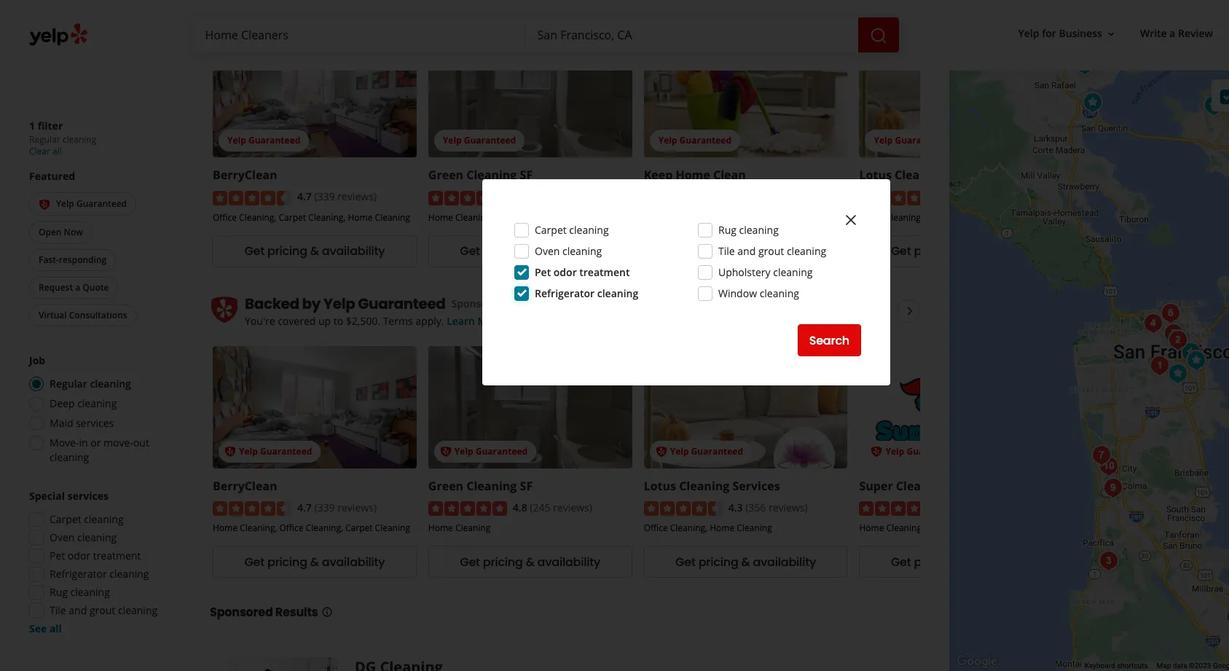 Task type: vqa. For each thing, say whether or not it's contained in the screenshot.


Task type: locate. For each thing, give the bounding box(es) containing it.
deep cleaning
[[50, 396, 117, 410]]

all right clear
[[52, 145, 62, 158]]

goog
[[1213, 662, 1229, 670]]

next image
[[901, 302, 919, 320]]

get for the left 'lotus cleaning services' link
[[676, 554, 696, 570]]

16 yelp guaranteed v2 image
[[39, 199, 50, 211], [440, 446, 452, 457], [656, 446, 667, 457]]

or
[[91, 436, 101, 450]]

0 vertical spatial oven cleaning
[[535, 244, 602, 258]]

1 horizontal spatial rug
[[719, 223, 737, 237]]

services right 'special'
[[68, 489, 109, 503]]

0 vertical spatial a
[[1170, 27, 1176, 40]]

0 horizontal spatial and
[[69, 603, 87, 617]]

1 horizontal spatial learn more link
[[447, 314, 504, 328]]

0 horizontal spatial learn more link
[[383, 3, 440, 17]]

0 vertical spatial and
[[738, 244, 756, 258]]

victory's cleaning services image
[[1095, 452, 1124, 481]]

0 horizontal spatial refrigerator
[[50, 567, 107, 581]]

services up or
[[76, 416, 114, 430]]

0 horizontal spatial tile
[[50, 603, 66, 617]]

a inside button
[[75, 281, 80, 294]]

refrigerator up see all button on the left bottom of page
[[50, 567, 107, 581]]

1 vertical spatial rug
[[50, 585, 68, 599]]

& for berryclean link associated with keep
[[310, 243, 319, 260]]

1 vertical spatial pet
[[50, 549, 65, 563]]

office for the left 'lotus cleaning services' link
[[644, 522, 668, 534]]

0 horizontal spatial lotus cleaning services
[[644, 478, 780, 494]]

refrigerator cleaning inside group
[[50, 567, 149, 581]]

1 horizontal spatial oven
[[535, 244, 560, 258]]

yelp guaranteed button
[[29, 193, 136, 216]]

1 vertical spatial 4.7 star rating image
[[213, 502, 292, 516]]

guaranteed
[[248, 134, 300, 147], [464, 134, 516, 147], [680, 134, 732, 147], [895, 134, 947, 147], [76, 198, 127, 210], [260, 445, 312, 458], [476, 445, 528, 458], [691, 445, 743, 458], [907, 445, 959, 458]]

0 vertical spatial learn more link
[[383, 3, 440, 17]]

0 vertical spatial 4.7 (339 reviews)
[[297, 190, 377, 204]]

0 vertical spatial covered
[[278, 3, 316, 17]]

yelp guaranteed link for the left 'lotus cleaning services' link
[[644, 346, 848, 468]]

2 4.8 star rating image from the top
[[428, 502, 507, 516]]

16 yelp guaranteed v2 image for lotus cleaning services
[[656, 446, 667, 457]]

2 4.7 star rating image from the top
[[213, 502, 292, 516]]

None search field
[[193, 17, 902, 52]]

1 vertical spatial sponsored
[[210, 604, 273, 621]]

refrigerator right 16 info v2 image on the left top of page
[[535, 286, 595, 300]]

green for keep home clean
[[428, 167, 464, 183]]

0 vertical spatial lotus cleaning services
[[860, 167, 996, 183]]

yelp guaranteed link for lotus's green cleaning sf link
[[428, 346, 632, 468]]

lotus
[[860, 167, 892, 183], [644, 478, 676, 494]]

4.7 star rating image
[[213, 191, 292, 205], [213, 502, 292, 516]]

learn more link for more
[[383, 3, 440, 17]]

1 horizontal spatial clean
[[896, 478, 929, 494]]

0 vertical spatial tile
[[719, 244, 735, 258]]

get pricing & availability for the left 'lotus cleaning services' link
[[676, 554, 816, 570]]

pricing up next "icon"
[[914, 243, 954, 260]]

1 horizontal spatial oven cleaning
[[535, 244, 602, 258]]

get pricing & availability
[[244, 243, 385, 260], [460, 243, 601, 260], [676, 243, 816, 260], [891, 243, 1032, 260], [244, 554, 385, 570], [460, 554, 601, 570], [676, 554, 816, 570], [891, 554, 1032, 570]]

4.7 up office cleaning, carpet cleaning, home cleaning
[[297, 190, 312, 204]]

maid
[[50, 416, 73, 430]]

(339 up home cleaning, office cleaning, carpet cleaning
[[314, 501, 335, 514]]

1 vertical spatial 4.7
[[297, 501, 312, 514]]

1 horizontal spatial 16 yelp guaranteed v2 image
[[440, 446, 452, 457]]

home cleaning for lotus cleaning services
[[428, 522, 491, 534]]

1 vertical spatial regular
[[50, 377, 87, 391]]

office cleaning, carpet cleaning, home cleaning
[[213, 211, 410, 224]]

2 berryclean from the top
[[213, 478, 277, 494]]

1 horizontal spatial treatment
[[580, 265, 630, 279]]

0 horizontal spatial learn
[[383, 3, 411, 17]]

1 horizontal spatial office cleaning, home cleaning
[[860, 211, 988, 224]]

availability
[[322, 243, 385, 260], [538, 243, 601, 260], [753, 243, 816, 260], [969, 243, 1032, 260], [322, 554, 385, 570], [538, 554, 601, 570], [753, 554, 816, 570], [969, 554, 1032, 570]]

1 horizontal spatial lotus
[[860, 167, 892, 183]]

1 vertical spatial home cleaning
[[428, 522, 491, 534]]

pet odor treatment
[[535, 265, 630, 279], [50, 549, 141, 563]]

1 horizontal spatial odor
[[554, 265, 577, 279]]

pet
[[535, 265, 551, 279], [50, 549, 65, 563]]

0 horizontal spatial services
[[733, 478, 780, 494]]

refrigerator
[[535, 286, 595, 300], [50, 567, 107, 581]]

16 yelp guaranteed v2 image for green cleaning sf
[[440, 446, 452, 457]]

1 vertical spatial services
[[68, 489, 109, 503]]

2 16 yelp guaranteed v2 image from the left
[[871, 446, 883, 457]]

get
[[244, 243, 265, 260], [460, 243, 480, 260], [676, 243, 696, 260], [891, 243, 911, 260], [244, 554, 265, 570], [460, 554, 480, 570], [676, 554, 696, 570], [891, 554, 911, 570]]

pricing down home cleaning, office cleaning, carpet cleaning
[[267, 554, 307, 570]]

1 horizontal spatial lotus cleaning services
[[860, 167, 996, 183]]

green cleaning sf link for lotus
[[428, 478, 533, 494]]

1 vertical spatial green cleaning sf link
[[428, 478, 533, 494]]

2 horizontal spatial 16 yelp guaranteed v2 image
[[656, 446, 667, 457]]

berryclean
[[213, 167, 277, 183], [213, 478, 277, 494]]

0 horizontal spatial refrigerator cleaning
[[50, 567, 149, 581]]

0 vertical spatial lotus
[[860, 167, 892, 183]]

super clean 360
[[860, 478, 952, 494]]

yelp guaranteed link
[[213, 35, 417, 158], [428, 35, 632, 158], [644, 35, 848, 158], [860, 35, 1063, 158], [213, 346, 417, 468], [428, 346, 632, 468], [644, 346, 848, 468], [860, 346, 1063, 468]]

green
[[428, 167, 464, 183], [428, 478, 464, 494]]

0 vertical spatial more
[[414, 3, 440, 17]]

4.3 star rating image up close image
[[860, 191, 938, 205]]

green for lotus cleaning services
[[428, 478, 464, 494]]

carpet inside group
[[50, 512, 81, 526]]

loany's deep cleaning service image
[[1099, 474, 1128, 503]]

you're covered up to $2,500. learn more
[[245, 3, 440, 17]]

cleaning,
[[239, 211, 276, 224], [308, 211, 346, 224], [886, 211, 923, 224], [240, 522, 277, 534], [306, 522, 343, 534], [670, 522, 708, 534], [887, 522, 924, 534]]

1 home cleaning from the top
[[428, 211, 491, 224]]

1 vertical spatial more
[[478, 314, 504, 328]]

tile and grout cleaning up see all button on the left bottom of page
[[50, 603, 158, 617]]

4.7 (339 reviews)
[[297, 190, 377, 204], [297, 501, 377, 514]]

reviews) for office cleaning, carpet cleaning, home cleaning
[[338, 190, 377, 204]]

regular
[[29, 134, 60, 146], [50, 377, 87, 391]]

0 horizontal spatial a
[[75, 281, 80, 294]]

tile and grout cleaning
[[719, 244, 827, 258], [50, 603, 158, 617]]

2 you're from the top
[[245, 314, 275, 328]]

1 green cleaning sf from the top
[[428, 167, 533, 183]]

reviews) for home cleaning
[[553, 501, 592, 514]]

reviews) up office cleaning, carpet cleaning, home cleaning
[[338, 190, 377, 204]]

green cleaning sf image
[[1095, 547, 1124, 576]]

0 vertical spatial refrigerator
[[535, 286, 595, 300]]

learn more link
[[383, 3, 440, 17], [447, 314, 504, 328]]

odor
[[554, 265, 577, 279], [68, 549, 90, 563]]

0 vertical spatial up
[[318, 3, 331, 17]]

clear
[[29, 145, 50, 158]]

consultations
[[69, 309, 127, 321]]

1 vertical spatial and
[[69, 603, 87, 617]]

up
[[318, 3, 331, 17], [318, 314, 331, 328]]

1 berryclean link from the top
[[213, 167, 277, 183]]

1 (339 from the top
[[314, 190, 335, 204]]

and
[[738, 244, 756, 258], [69, 603, 87, 617]]

0 vertical spatial berryclean link
[[213, 167, 277, 183]]

move-
[[104, 436, 133, 450]]

(339 up office cleaning, carpet cleaning, home cleaning
[[314, 190, 335, 204]]

0 vertical spatial you're
[[245, 3, 275, 17]]

1 horizontal spatial more
[[478, 314, 504, 328]]

2 berryclean link from the top
[[213, 478, 277, 494]]

all
[[52, 145, 62, 158], [49, 622, 62, 635]]

clean up the 4.9 star rating image
[[896, 478, 929, 494]]

0 vertical spatial (339
[[314, 190, 335, 204]]

1 vertical spatial pet odor treatment
[[50, 549, 141, 563]]

availability for berryclean link for lotus
[[322, 554, 385, 570]]

0 vertical spatial rug
[[719, 223, 737, 237]]

0 horizontal spatial 4.3 star rating image
[[644, 502, 723, 516]]

covered for you're covered up to $2,500. terms apply. learn more
[[278, 314, 316, 328]]

2 4.7 from the top
[[297, 501, 312, 514]]

4.7 (339 reviews) up office cleaning, carpet cleaning, home cleaning
[[297, 190, 377, 204]]

see all button
[[29, 622, 62, 635]]

spotless cleaning services image
[[1079, 88, 1108, 117]]

get pricing & availability for lotus's green cleaning sf link
[[460, 554, 601, 570]]

1 green cleaning sf link from the top
[[428, 167, 533, 183]]

2 green cleaning sf from the top
[[428, 478, 533, 494]]

open
[[39, 226, 62, 238]]

pricing down home cleaning, office cleaning in the bottom right of the page
[[914, 554, 954, 570]]

1 sf from the top
[[520, 167, 533, 183]]

a left quote
[[75, 281, 80, 294]]

cleaning inside 1 filter regular cleaning clear all
[[63, 134, 96, 146]]

oven cleaning inside search dialog
[[535, 244, 602, 258]]

0 horizontal spatial more
[[414, 3, 440, 17]]

yelp guaranteed
[[227, 134, 300, 147], [443, 134, 516, 147], [659, 134, 732, 147], [874, 134, 947, 147], [56, 198, 127, 210], [239, 445, 312, 458], [455, 445, 528, 458], [670, 445, 743, 458], [886, 445, 959, 458]]

rodas de leon cleaning service image
[[1071, 50, 1100, 79]]

1 up from the top
[[318, 3, 331, 17]]

0 vertical spatial 4.3 star rating image
[[860, 191, 938, 205]]

reviews) right (245
[[553, 501, 592, 514]]

pricing up 16 info v2 image on the left top of page
[[483, 243, 523, 260]]

1 vertical spatial office cleaning, home cleaning
[[644, 522, 772, 534]]

featured group
[[26, 170, 181, 329]]

2 green cleaning sf link from the top
[[428, 478, 533, 494]]

1 vertical spatial $2,500.
[[346, 314, 380, 328]]

2 to from the top
[[334, 314, 343, 328]]

0 vertical spatial green
[[428, 167, 464, 183]]

$2,500.
[[346, 3, 380, 17], [346, 314, 380, 328]]

1 horizontal spatial 16 yelp guaranteed v2 image
[[871, 446, 883, 457]]

1 $2,500. from the top
[[346, 3, 380, 17]]

home cleaning
[[428, 211, 491, 224], [428, 522, 491, 534]]

results
[[275, 604, 318, 621]]

to for terms
[[334, 314, 343, 328]]

1 horizontal spatial pet
[[535, 265, 551, 279]]

tile up upholstery
[[719, 244, 735, 258]]

group
[[25, 489, 181, 636]]

2 home cleaning from the top
[[428, 522, 491, 534]]

availability for keep green cleaning sf link
[[538, 243, 601, 260]]

2 $2,500. from the top
[[346, 314, 380, 328]]

0 horizontal spatial carpet cleaning
[[50, 512, 124, 526]]

services
[[948, 167, 996, 183], [733, 478, 780, 494]]

16 yelp guaranteed v2 image
[[224, 446, 236, 457], [871, 446, 883, 457]]

1 vertical spatial up
[[318, 314, 331, 328]]

1 vertical spatial learn
[[447, 314, 475, 328]]

1 vertical spatial clean
[[896, 478, 929, 494]]

refrigerator cleaning inside search dialog
[[535, 286, 639, 300]]

cleaning
[[63, 134, 96, 146], [569, 223, 609, 237], [739, 223, 779, 237], [563, 244, 602, 258], [787, 244, 827, 258], [773, 265, 813, 279], [597, 286, 639, 300], [760, 286, 799, 300], [90, 377, 131, 391], [77, 396, 117, 410], [50, 450, 89, 464], [84, 512, 124, 526], [77, 531, 117, 544], [110, 567, 149, 581], [70, 585, 110, 599], [118, 603, 158, 617]]

2 green from the top
[[428, 478, 464, 494]]

1 horizontal spatial pet odor treatment
[[535, 265, 630, 279]]

4.7 (339 reviews) for lotus cleaning services
[[297, 501, 377, 514]]

1 to from the top
[[334, 3, 343, 17]]

office cleaning, home cleaning for topmost 'lotus cleaning services' link
[[860, 211, 988, 224]]

1 horizontal spatial rug cleaning
[[719, 223, 779, 237]]

deep
[[50, 396, 75, 410]]

rug cleaning up see all button on the left bottom of page
[[50, 585, 110, 599]]

business
[[1059, 27, 1103, 40]]

tile up see all button on the left bottom of page
[[50, 603, 66, 617]]

a for write
[[1170, 27, 1176, 40]]

1 vertical spatial tile and grout cleaning
[[50, 603, 158, 617]]

get for berryclean link for lotus
[[244, 554, 265, 570]]

4.7 star rating image for keep home clean
[[213, 191, 292, 205]]

1 vertical spatial (339
[[314, 501, 335, 514]]

dg cleaning image
[[1200, 91, 1229, 120]]

up for terms
[[318, 314, 331, 328]]

1 covered from the top
[[278, 3, 316, 17]]

2 up from the top
[[318, 314, 331, 328]]

get for keep green cleaning sf link
[[460, 243, 480, 260]]

availability for the super clean 360 link
[[969, 554, 1032, 570]]

grout
[[759, 244, 784, 258], [90, 603, 115, 617]]

0 vertical spatial services
[[76, 416, 114, 430]]

4.3 star rating image left 4.3
[[644, 502, 723, 516]]

4.7 (339 reviews) for keep home clean
[[297, 190, 377, 204]]

guaranteed inside button
[[76, 198, 127, 210]]

rug up upholstery
[[719, 223, 737, 237]]

pet inside search dialog
[[535, 265, 551, 279]]

1 vertical spatial a
[[75, 281, 80, 294]]

sponsored
[[451, 296, 504, 310], [210, 604, 273, 621]]

yelp
[[1018, 27, 1040, 40], [227, 134, 246, 147], [443, 134, 462, 147], [659, 134, 677, 147], [874, 134, 893, 147], [56, 198, 74, 210], [239, 445, 258, 458], [455, 445, 473, 458], [670, 445, 689, 458], [886, 445, 905, 458]]

covered
[[278, 3, 316, 17], [278, 314, 316, 328]]

responding
[[59, 254, 107, 266]]

1 vertical spatial grout
[[90, 603, 115, 617]]

all inside 1 filter regular cleaning clear all
[[52, 145, 62, 158]]

1 vertical spatial lotus cleaning services
[[644, 478, 780, 494]]

4.7 up home cleaning, office cleaning, carpet cleaning
[[297, 501, 312, 514]]

1 horizontal spatial services
[[948, 167, 996, 183]]

sponsored left results
[[210, 604, 273, 621]]

(245
[[530, 501, 551, 514]]

a right write
[[1170, 27, 1176, 40]]

sponsored for sponsored
[[451, 296, 504, 310]]

carpet
[[279, 211, 306, 224], [535, 223, 567, 237], [50, 512, 81, 526], [345, 522, 373, 534]]

4.8 (245 reviews)
[[513, 501, 592, 514]]

4.7 star rating image up home cleaning, office cleaning, carpet cleaning
[[213, 502, 292, 516]]

regular down filter
[[29, 134, 60, 146]]

1 vertical spatial berryclean link
[[213, 478, 277, 494]]

0 vertical spatial grout
[[759, 244, 784, 258]]

reviews) right (356
[[769, 501, 808, 514]]

reviews)
[[338, 190, 377, 204], [338, 501, 377, 514], [553, 501, 592, 514], [769, 501, 808, 514]]

4.8 star rating image
[[428, 191, 507, 205], [428, 502, 507, 516]]

carpet inside search dialog
[[535, 223, 567, 237]]

2 4.7 (339 reviews) from the top
[[297, 501, 377, 514]]

2 sf from the top
[[520, 478, 533, 494]]

16 yelp guaranteed v2 image for super clean 360
[[871, 446, 883, 457]]

0 horizontal spatial rug cleaning
[[50, 585, 110, 599]]

yelp guaranteed link for the super clean 360 link
[[860, 346, 1063, 468]]

get pricing & availability for keep green cleaning sf link
[[460, 243, 601, 260]]

cleaning inside move-in or move-out cleaning
[[50, 450, 89, 464]]

request a quote
[[39, 281, 109, 294]]

by
[[302, 294, 321, 314]]

1 4.7 star rating image from the top
[[213, 191, 292, 205]]

1 berryclean from the top
[[213, 167, 277, 183]]

get pricing & availability for berryclean link for lotus
[[244, 554, 385, 570]]

a
[[1170, 27, 1176, 40], [75, 281, 80, 294]]

get for lotus's green cleaning sf link
[[460, 554, 480, 570]]

0 horizontal spatial treatment
[[93, 549, 141, 563]]

cleaning glow image
[[1177, 338, 1206, 367]]

1 vertical spatial treatment
[[93, 549, 141, 563]]

lotus cleaning services for the left 'lotus cleaning services' link
[[644, 478, 780, 494]]

0 horizontal spatial 16 yelp guaranteed v2 image
[[224, 446, 236, 457]]

carpet cleaning
[[535, 223, 609, 237], [50, 512, 124, 526]]

oven
[[535, 244, 560, 258], [50, 531, 75, 544]]

clean right keep
[[713, 167, 746, 183]]

you're
[[245, 3, 275, 17], [245, 314, 275, 328]]

sponsored left 16 info v2 image on the left top of page
[[451, 296, 504, 310]]

0 vertical spatial 4.7 star rating image
[[213, 191, 292, 205]]

regular cleaning
[[50, 377, 131, 391]]

0 horizontal spatial office cleaning, home cleaning
[[644, 522, 772, 534]]

1 vertical spatial green
[[428, 478, 464, 494]]

data
[[1173, 662, 1188, 670]]

apply.
[[416, 314, 444, 328]]

tile and grout cleaning up upholstery cleaning
[[719, 244, 827, 258]]

1 vertical spatial learn more link
[[447, 314, 504, 328]]

lotus cleaning services link
[[860, 167, 996, 183], [644, 478, 780, 494]]

reviews) up home cleaning, office cleaning, carpet cleaning
[[338, 501, 377, 514]]

4.9 star rating image
[[860, 502, 938, 516]]

terms
[[383, 314, 413, 328]]

0 vertical spatial all
[[52, 145, 62, 158]]

1 4.7 from the top
[[297, 190, 312, 204]]

office for topmost 'lotus cleaning services' link
[[860, 211, 884, 224]]

1 vertical spatial lotus cleaning services link
[[644, 478, 780, 494]]

in
[[79, 436, 88, 450]]

reviews) for home cleaning, office cleaning, carpet cleaning
[[338, 501, 377, 514]]

0 vertical spatial pet odor treatment
[[535, 265, 630, 279]]

4.3 star rating image
[[860, 191, 938, 205], [644, 502, 723, 516]]

1 horizontal spatial tile and grout cleaning
[[719, 244, 827, 258]]

4.7 star rating image up office cleaning, carpet cleaning, home cleaning
[[213, 191, 292, 205]]

green cleaning sf image
[[1095, 547, 1124, 576]]

2 (339 from the top
[[314, 501, 335, 514]]

& for lotus's green cleaning sf link
[[526, 554, 535, 570]]

4.7 (339 reviews) up home cleaning, office cleaning, carpet cleaning
[[297, 501, 377, 514]]

berryclean link for keep
[[213, 167, 277, 183]]

regular up deep on the bottom left
[[50, 377, 87, 391]]

2 covered from the top
[[278, 314, 316, 328]]

16 chevron down v2 image
[[1105, 28, 1117, 40]]

1 you're from the top
[[245, 3, 275, 17]]

clear all link
[[29, 145, 62, 158]]

0 horizontal spatial lotus
[[644, 478, 676, 494]]

office cleaning, home cleaning
[[860, 211, 988, 224], [644, 522, 772, 534]]

yelp guaranteed
[[323, 294, 446, 314]]

berryclean link
[[213, 167, 277, 183], [213, 478, 277, 494]]

(356
[[746, 501, 766, 514]]

0 horizontal spatial lotus cleaning services link
[[644, 478, 780, 494]]

rug up see all button on the left bottom of page
[[50, 585, 68, 599]]

0 vertical spatial $2,500.
[[346, 3, 380, 17]]

search image
[[870, 27, 887, 44]]

0 vertical spatial to
[[334, 3, 343, 17]]

sunshine house cleaning services image
[[1160, 319, 1189, 348]]

1 filter regular cleaning clear all
[[29, 119, 96, 158]]

0 vertical spatial tile and grout cleaning
[[719, 244, 827, 258]]

home cleaning for keep home clean
[[428, 211, 491, 224]]

rug cleaning up upholstery
[[719, 223, 779, 237]]

1 16 yelp guaranteed v2 image from the left
[[224, 446, 236, 457]]

option group
[[25, 353, 181, 465]]

yelp guaranteed link for keep green cleaning sf link
[[428, 35, 632, 158]]

1 green from the top
[[428, 167, 464, 183]]

1 horizontal spatial carpet cleaning
[[535, 223, 609, 237]]

1 4.7 (339 reviews) from the top
[[297, 190, 377, 204]]

16 yelp guaranteed v2 image for berryclean
[[224, 446, 236, 457]]

all right see
[[49, 622, 62, 635]]

1 vertical spatial green cleaning sf
[[428, 478, 533, 494]]

0 horizontal spatial tile and grout cleaning
[[50, 603, 158, 617]]

green cleaning sf link
[[428, 167, 533, 183], [428, 478, 533, 494]]

16 info v2 image
[[321, 606, 333, 618]]

0 vertical spatial learn
[[383, 3, 411, 17]]

home
[[676, 167, 710, 183], [348, 211, 373, 224], [428, 211, 453, 224], [926, 211, 950, 224], [213, 522, 238, 534], [428, 522, 453, 534], [710, 522, 735, 534], [860, 522, 884, 534]]

treatment
[[580, 265, 630, 279], [93, 549, 141, 563]]

0 vertical spatial refrigerator cleaning
[[535, 286, 639, 300]]

learn
[[383, 3, 411, 17], [447, 314, 475, 328]]

availability for berryclean link associated with keep
[[322, 243, 385, 260]]



Task type: describe. For each thing, give the bounding box(es) containing it.
1
[[29, 119, 35, 133]]

window cleaning
[[719, 286, 799, 300]]

job
[[29, 353, 45, 367]]

0 horizontal spatial odor
[[68, 549, 90, 563]]

office cleaning, home cleaning for the left 'lotus cleaning services' link
[[644, 522, 772, 534]]

services for topmost 'lotus cleaning services' link
[[948, 167, 996, 183]]

office for berryclean link associated with keep
[[213, 211, 237, 224]]

filter
[[38, 119, 63, 133]]

rug inside search dialog
[[719, 223, 737, 237]]

services for maid services
[[76, 416, 114, 430]]

super
[[860, 478, 893, 494]]

covered for you're covered up to $2,500. learn more
[[278, 3, 316, 17]]

get for the super clean 360 link
[[891, 554, 911, 570]]

16 info v2 image
[[507, 298, 519, 309]]

move-
[[50, 436, 79, 450]]

see
[[29, 622, 47, 635]]

pricing down office cleaning, carpet cleaning, home cleaning
[[267, 243, 307, 260]]

sf for lotus cleaning services
[[520, 478, 533, 494]]

keyboard
[[1085, 662, 1115, 670]]

search
[[809, 332, 850, 349]]

pricing down 4.8
[[483, 554, 523, 570]]

user actions element
[[1007, 20, 1229, 50]]

refrigerator inside search dialog
[[535, 286, 595, 300]]

1 horizontal spatial learn
[[447, 314, 475, 328]]

group containing special services
[[25, 489, 181, 636]]

availability for topmost 'lotus cleaning services' link
[[969, 243, 1032, 260]]

write a review
[[1140, 27, 1213, 40]]

16 yelp guaranteed v2 image inside yelp guaranteed button
[[39, 199, 50, 211]]

(339 for keep
[[314, 190, 335, 204]]

amazing cleaning team image
[[1157, 299, 1186, 328]]

4.8
[[513, 501, 527, 514]]

you're covered up to $2,500. terms apply. learn more
[[245, 314, 504, 328]]

to for learn
[[334, 3, 343, 17]]

sparkling clean pro image
[[1164, 326, 1193, 355]]

1 vertical spatial carpet cleaning
[[50, 512, 124, 526]]

green cleaning sf link for keep
[[428, 167, 533, 183]]

out
[[133, 436, 149, 450]]

(339 for lotus
[[314, 501, 335, 514]]

and inside search dialog
[[738, 244, 756, 258]]

oven inside search dialog
[[535, 244, 560, 258]]

virtual
[[39, 309, 67, 321]]

berryclean image
[[1182, 346, 1211, 375]]

super clean 360 link
[[860, 478, 952, 494]]

ana's cleaning services image
[[1139, 309, 1168, 338]]

0 horizontal spatial rug
[[50, 585, 68, 599]]

sf for keep home clean
[[520, 167, 533, 183]]

virtual consultations
[[39, 309, 127, 321]]

4.7 for keep home clean
[[297, 190, 312, 204]]

services for the left 'lotus cleaning services' link
[[733, 478, 780, 494]]

berryclean for lotus
[[213, 478, 277, 494]]

write
[[1140, 27, 1167, 40]]

yelp inside button
[[56, 198, 74, 210]]

keep
[[644, 167, 673, 183]]

dulces house cleaning image
[[1071, 50, 1100, 79]]

4.3 (356 reviews)
[[729, 501, 808, 514]]

open now
[[39, 226, 83, 238]]

map region
[[881, 50, 1229, 671]]

get for topmost 'lotus cleaning services' link
[[891, 243, 911, 260]]

google image
[[954, 652, 1002, 671]]

& for keep green cleaning sf link
[[526, 243, 535, 260]]

yelp guaranteed link for topmost 'lotus cleaning services' link
[[860, 35, 1063, 158]]

lotus cleaning services for topmost 'lotus cleaning services' link
[[860, 167, 996, 183]]

360
[[932, 478, 952, 494]]

tile and grout cleaning inside group
[[50, 603, 158, 617]]

search button
[[798, 324, 861, 356]]

request a quote button
[[29, 277, 118, 299]]

pet odor treatment inside search dialog
[[535, 265, 630, 279]]

see all
[[29, 622, 62, 635]]

close image
[[842, 211, 860, 229]]

availability for the left 'lotus cleaning services' link
[[753, 554, 816, 570]]

review
[[1178, 27, 1213, 40]]

window
[[719, 286, 757, 300]]

tile inside search dialog
[[719, 244, 735, 258]]

sparkling clean pro image
[[1164, 326, 1193, 355]]

get pricing & availability for topmost 'lotus cleaning services' link
[[891, 243, 1032, 260]]

fast-
[[39, 254, 59, 266]]

& for the super clean 360 link
[[957, 554, 966, 570]]

1 vertical spatial all
[[49, 622, 62, 635]]

carpet cleaning inside search dialog
[[535, 223, 609, 237]]

learn more link for apply.
[[447, 314, 504, 328]]

0 vertical spatial lotus cleaning services link
[[860, 167, 996, 183]]

map data ©2023 goog
[[1157, 662, 1229, 670]]

green cleaning sf for keep home clean
[[428, 167, 533, 183]]

fast-responding button
[[29, 249, 116, 271]]

pricing down 4.3
[[699, 554, 739, 570]]

yelp guaranteed link for berryclean link for lotus
[[213, 346, 417, 468]]

berryclean for keep
[[213, 167, 277, 183]]

backed
[[245, 294, 299, 314]]

grout inside search dialog
[[759, 244, 784, 258]]

services for special services
[[68, 489, 109, 503]]

sponsored results
[[210, 604, 318, 621]]

special services
[[29, 489, 109, 503]]

open now button
[[29, 222, 93, 243]]

upholstery cleaning
[[719, 265, 813, 279]]

yelp guaranteed link for keep home clean link
[[644, 35, 848, 158]]

1 vertical spatial oven cleaning
[[50, 531, 117, 544]]

up for learn
[[318, 3, 331, 17]]

1 vertical spatial 4.3 star rating image
[[644, 502, 723, 516]]

write a review link
[[1135, 21, 1219, 47]]

upholstery
[[719, 265, 771, 279]]

you're for you're covered up to $2,500. terms apply. learn more
[[245, 314, 275, 328]]

odor inside search dialog
[[554, 265, 577, 279]]

treatment inside search dialog
[[580, 265, 630, 279]]

4.3
[[729, 501, 743, 514]]

fast-responding
[[39, 254, 107, 266]]

berryclean link for lotus
[[213, 478, 277, 494]]

shortcuts
[[1117, 662, 1148, 670]]

you're for you're covered up to $2,500. learn more
[[245, 3, 275, 17]]

4.7 for lotus cleaning services
[[297, 501, 312, 514]]

keyboard shortcuts
[[1085, 662, 1148, 670]]

1 vertical spatial tile
[[50, 603, 66, 617]]

rug cleaning inside group
[[50, 585, 110, 599]]

now
[[64, 226, 83, 238]]

alves cleaning image
[[1146, 351, 1175, 380]]

& for berryclean link for lotus
[[310, 554, 319, 570]]

option group containing job
[[25, 353, 181, 465]]

yelp inside button
[[1018, 27, 1040, 40]]

0 horizontal spatial grout
[[90, 603, 115, 617]]

1 4.8 star rating image from the top
[[428, 191, 507, 205]]

1 vertical spatial refrigerator
[[50, 567, 107, 581]]

keep home clean link
[[644, 167, 746, 183]]

move-in or move-out cleaning
[[50, 436, 149, 464]]

keyboard shortcuts button
[[1085, 661, 1148, 671]]

1 horizontal spatial 4.3 star rating image
[[860, 191, 938, 205]]

home cleaning, office cleaning
[[860, 522, 988, 534]]

special
[[29, 489, 65, 503]]

for
[[1042, 27, 1057, 40]]

map
[[1157, 662, 1171, 670]]

get pricing & availability for berryclean link associated with keep
[[244, 243, 385, 260]]

keep home clean
[[644, 167, 746, 183]]

sponsored for sponsored results
[[210, 604, 273, 621]]

0 vertical spatial clean
[[713, 167, 746, 183]]

virtual consultations button
[[29, 305, 137, 326]]

yelp guaranteed inside button
[[56, 198, 127, 210]]

home cleaning, office cleaning, carpet cleaning
[[213, 522, 410, 534]]

featured
[[29, 170, 75, 183]]

lotus for topmost 'lotus cleaning services' link
[[860, 167, 892, 183]]

request
[[39, 281, 73, 294]]

backed by yelp guaranteed
[[245, 294, 446, 314]]

berryclean image
[[1182, 346, 1211, 375]]

rug cleaning inside search dialog
[[719, 223, 779, 237]]

4.7 star rating image for lotus cleaning services
[[213, 502, 292, 516]]

richyelle's cleaning image
[[1087, 441, 1117, 470]]

pricing up upholstery
[[699, 243, 739, 260]]

availability for lotus's green cleaning sf link
[[538, 554, 601, 570]]

& for the left 'lotus cleaning services' link
[[741, 554, 750, 570]]

yelp guaranteed link for berryclean link associated with keep
[[213, 35, 417, 158]]

yelp for business button
[[1013, 21, 1123, 47]]

0 horizontal spatial pet odor treatment
[[50, 549, 141, 563]]

maid services
[[50, 416, 114, 430]]

lotus for the left 'lotus cleaning services' link
[[644, 478, 676, 494]]

$2,500. for learn
[[346, 3, 380, 17]]

& for topmost 'lotus cleaning services' link
[[957, 243, 966, 260]]

quote
[[83, 281, 109, 294]]

angel's cleaning services image
[[1164, 359, 1193, 388]]

get pricing & availability for the super clean 360 link
[[891, 554, 1032, 570]]

$2,500. for terms
[[346, 314, 380, 328]]

regular inside 1 filter regular cleaning clear all
[[29, 134, 60, 146]]

tile and grout cleaning inside search dialog
[[719, 244, 827, 258]]

a for request
[[75, 281, 80, 294]]

get for berryclean link associated with keep
[[244, 243, 265, 260]]

green cleaning sf for lotus cleaning services
[[428, 478, 533, 494]]

©2023
[[1189, 662, 1211, 670]]

0 horizontal spatial pet
[[50, 549, 65, 563]]

search dialog
[[0, 0, 1229, 671]]

reviews) for office cleaning, home cleaning
[[769, 501, 808, 514]]

oven inside group
[[50, 531, 75, 544]]

yelp for business
[[1018, 27, 1103, 40]]



